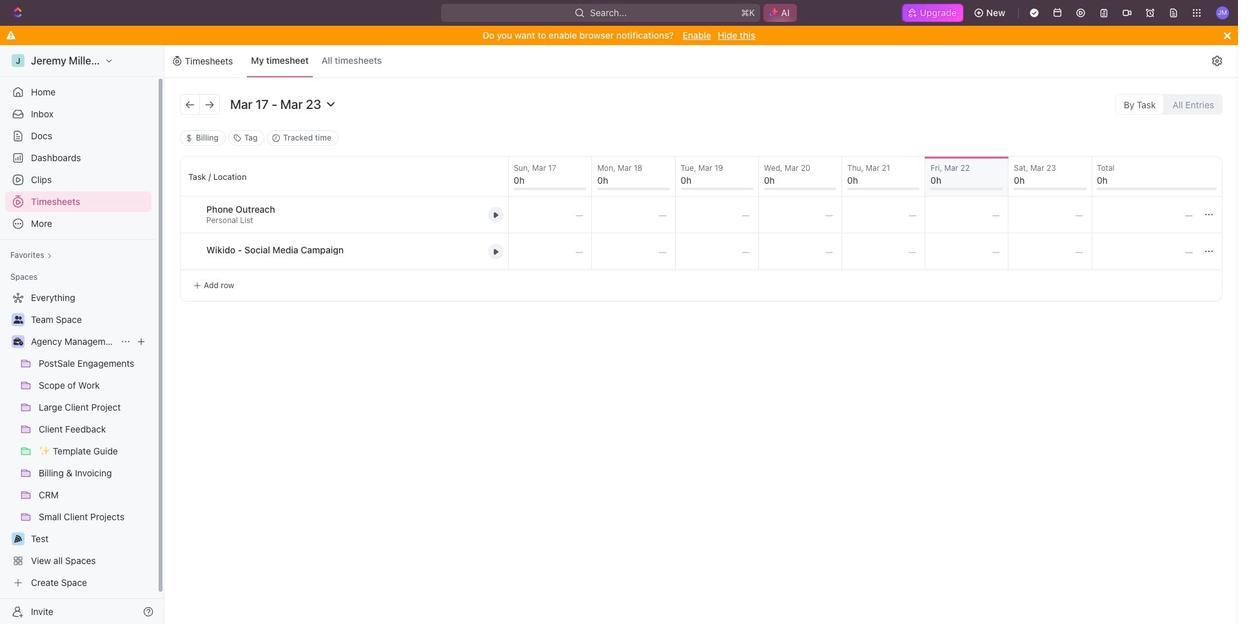 Task type: describe. For each thing, give the bounding box(es) containing it.
tree inside sidebar navigation
[[5, 288, 152, 593]]

pizza slice image
[[14, 535, 22, 543]]

user group image
[[13, 316, 23, 324]]

jeremy miller's workspace, , element
[[12, 54, 25, 67]]

business time image
[[13, 338, 23, 346]]



Task type: locate. For each thing, give the bounding box(es) containing it.
tree
[[5, 288, 152, 593]]

— text field
[[509, 197, 592, 233], [842, 197, 925, 233], [926, 197, 1008, 233], [1009, 197, 1092, 233], [592, 233, 675, 270], [676, 233, 758, 270], [759, 233, 842, 270], [842, 233, 925, 270], [926, 233, 1008, 270], [1009, 233, 1092, 270]]

— text field
[[592, 197, 675, 233], [676, 197, 758, 233], [759, 197, 842, 233], [1092, 197, 1202, 233], [509, 233, 592, 270], [1092, 233, 1202, 270]]

sidebar navigation
[[0, 45, 167, 624]]



Task type: vqa. For each thing, say whether or not it's contained in the screenshot.
the Jeremy Miller's Workspace, , element
yes



